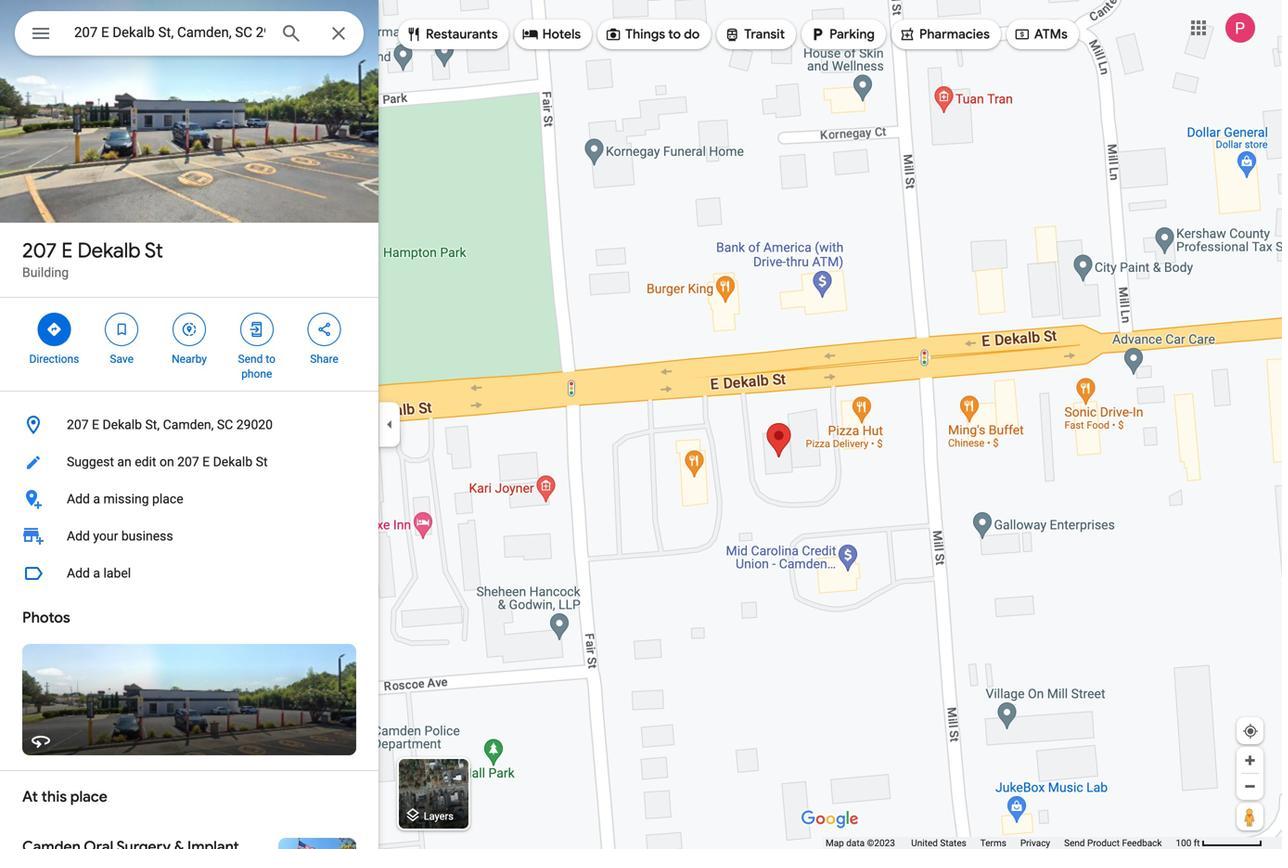 Task type: vqa. For each thing, say whether or not it's contained in the screenshot.


Task type: describe. For each thing, give the bounding box(es) containing it.
add your business link
[[0, 518, 379, 555]]

your
[[93, 529, 118, 544]]

states
[[941, 838, 967, 849]]

footer inside google maps "element"
[[826, 837, 1176, 849]]

share
[[310, 353, 339, 366]]

camden,
[[163, 417, 214, 432]]

207 e dekalb st, camden, sc 29020
[[67, 417, 273, 432]]

add a missing place
[[67, 491, 183, 507]]

hotels
[[543, 26, 581, 43]]

100
[[1176, 838, 1192, 849]]

data
[[847, 838, 865, 849]]

send product feedback
[[1065, 838, 1162, 849]]

transit
[[745, 26, 785, 43]]


[[30, 20, 52, 47]]

207 E Dekalb St, Camden, SC 29020 field
[[15, 11, 364, 56]]

suggest
[[67, 454, 114, 470]]


[[181, 319, 198, 340]]

dekalb for st,
[[103, 417, 142, 432]]

 hotels
[[522, 24, 581, 45]]

to inside send to phone
[[266, 353, 276, 366]]

google account: payton hansen  
(payton.hansen@adept.ai) image
[[1226, 13, 1256, 43]]

layers
[[424, 811, 454, 822]]

207 inside button
[[177, 454, 199, 470]]

collapse side panel image
[[380, 414, 400, 435]]


[[46, 319, 63, 340]]

add your business
[[67, 529, 173, 544]]

united states button
[[912, 837, 967, 849]]

add for add a missing place
[[67, 491, 90, 507]]

207 for st
[[22, 238, 57, 264]]

do
[[684, 26, 700, 43]]


[[724, 24, 741, 45]]

add a label button
[[0, 555, 379, 592]]

207 e dekalb st main content
[[0, 0, 379, 849]]

on
[[160, 454, 174, 470]]

feedback
[[1122, 838, 1162, 849]]

parking
[[830, 26, 875, 43]]


[[899, 24, 916, 45]]

add a label
[[67, 566, 131, 581]]

label
[[103, 566, 131, 581]]

a for label
[[93, 566, 100, 581]]

photos
[[22, 608, 70, 627]]

add a missing place button
[[0, 481, 379, 518]]

edit
[[135, 454, 156, 470]]

1 vertical spatial place
[[70, 788, 108, 807]]

building
[[22, 265, 69, 280]]

st inside button
[[256, 454, 268, 470]]

send for send to phone
[[238, 353, 263, 366]]

zoom in image
[[1244, 754, 1258, 768]]

privacy button
[[1021, 837, 1051, 849]]

sc
[[217, 417, 233, 432]]

none field inside 207 e dekalb st, camden, sc 29020 field
[[74, 21, 265, 44]]

actions for 207 e dekalb st region
[[0, 298, 379, 391]]

 transit
[[724, 24, 785, 45]]

 search field
[[15, 11, 364, 59]]

show your location image
[[1243, 723, 1259, 740]]

e for st,
[[92, 417, 99, 432]]

 pharmacies
[[899, 24, 990, 45]]

zoom out image
[[1244, 780, 1258, 794]]

privacy
[[1021, 838, 1051, 849]]

google maps element
[[0, 0, 1283, 849]]

to inside  things to do
[[669, 26, 681, 43]]



Task type: locate. For each thing, give the bounding box(es) containing it.
place
[[152, 491, 183, 507], [70, 788, 108, 807]]

place inside button
[[152, 491, 183, 507]]

100 ft button
[[1176, 838, 1263, 849]]

a inside button
[[93, 566, 100, 581]]


[[1014, 24, 1031, 45]]

207 right on
[[177, 454, 199, 470]]

2 vertical spatial e
[[202, 454, 210, 470]]

add left the label
[[67, 566, 90, 581]]

dekalb inside button
[[213, 454, 253, 470]]

207 inside 207 e dekalb st building
[[22, 238, 57, 264]]

send inside send to phone
[[238, 353, 263, 366]]

0 horizontal spatial e
[[62, 238, 73, 264]]

place right this at the bottom of page
[[70, 788, 108, 807]]

united
[[912, 838, 938, 849]]

terms button
[[981, 837, 1007, 849]]


[[809, 24, 826, 45]]

1 horizontal spatial e
[[92, 417, 99, 432]]

send for send product feedback
[[1065, 838, 1085, 849]]

st inside 207 e dekalb st building
[[145, 238, 163, 264]]


[[249, 319, 265, 340]]

0 vertical spatial a
[[93, 491, 100, 507]]

dekalb inside 207 e dekalb st building
[[78, 238, 141, 264]]

0 horizontal spatial 207
[[22, 238, 57, 264]]

1 horizontal spatial to
[[669, 26, 681, 43]]

product
[[1088, 838, 1120, 849]]

dekalb inside "button"
[[103, 417, 142, 432]]

to left do
[[669, 26, 681, 43]]

missing
[[103, 491, 149, 507]]

pharmacies
[[920, 26, 990, 43]]

0 vertical spatial add
[[67, 491, 90, 507]]

phone
[[241, 368, 272, 381]]

100 ft
[[1176, 838, 1201, 849]]

add inside the add your business "link"
[[67, 529, 90, 544]]

 button
[[15, 11, 67, 59]]

 atms
[[1014, 24, 1068, 45]]

dekalb up  at the left
[[78, 238, 141, 264]]

207 e dekalb st, camden, sc 29020 button
[[0, 407, 379, 444]]

show street view coverage image
[[1237, 803, 1264, 831]]

1 vertical spatial dekalb
[[103, 417, 142, 432]]

send left product
[[1065, 838, 1085, 849]]

add
[[67, 491, 90, 507], [67, 529, 90, 544], [67, 566, 90, 581]]

e inside 207 e dekalb st building
[[62, 238, 73, 264]]

dekalb
[[78, 238, 141, 264], [103, 417, 142, 432], [213, 454, 253, 470]]

2 add from the top
[[67, 529, 90, 544]]

send to phone
[[238, 353, 276, 381]]

e right on
[[202, 454, 210, 470]]

0 vertical spatial send
[[238, 353, 263, 366]]

1 vertical spatial 207
[[67, 417, 89, 432]]

2 vertical spatial dekalb
[[213, 454, 253, 470]]

0 horizontal spatial send
[[238, 353, 263, 366]]

0 horizontal spatial st
[[145, 238, 163, 264]]


[[113, 319, 130, 340]]

0 vertical spatial 207
[[22, 238, 57, 264]]

1 horizontal spatial place
[[152, 491, 183, 507]]

at
[[22, 788, 38, 807]]

2 horizontal spatial e
[[202, 454, 210, 470]]

1 a from the top
[[93, 491, 100, 507]]

ft
[[1194, 838, 1201, 849]]

things
[[626, 26, 665, 43]]

e inside button
[[202, 454, 210, 470]]

save
[[110, 353, 134, 366]]

footer containing map data ©2023
[[826, 837, 1176, 849]]

2 horizontal spatial 207
[[177, 454, 199, 470]]

1 horizontal spatial 207
[[67, 417, 89, 432]]

2 vertical spatial add
[[67, 566, 90, 581]]

a left missing
[[93, 491, 100, 507]]

add for add a label
[[67, 566, 90, 581]]

e up suggest
[[92, 417, 99, 432]]

send product feedback button
[[1065, 837, 1162, 849]]

1 horizontal spatial send
[[1065, 838, 1085, 849]]

map data ©2023
[[826, 838, 898, 849]]

restaurants
[[426, 26, 498, 43]]

 restaurants
[[406, 24, 498, 45]]

a for missing
[[93, 491, 100, 507]]

map
[[826, 838, 844, 849]]

to up 'phone'
[[266, 353, 276, 366]]

1 horizontal spatial st
[[256, 454, 268, 470]]

1 vertical spatial send
[[1065, 838, 1085, 849]]

0 horizontal spatial to
[[266, 353, 276, 366]]

1 vertical spatial a
[[93, 566, 100, 581]]

send up 'phone'
[[238, 353, 263, 366]]

None field
[[74, 21, 265, 44]]

nearby
[[172, 353, 207, 366]]

this
[[41, 788, 67, 807]]

e inside "button"
[[92, 417, 99, 432]]

st
[[145, 238, 163, 264], [256, 454, 268, 470]]

207 inside "button"
[[67, 417, 89, 432]]

 things to do
[[605, 24, 700, 45]]

suggest an edit on 207 e dekalb st button
[[0, 444, 379, 481]]

at this place
[[22, 788, 108, 807]]

place down suggest an edit on 207 e dekalb st
[[152, 491, 183, 507]]

0 horizontal spatial place
[[70, 788, 108, 807]]

0 vertical spatial dekalb
[[78, 238, 141, 264]]

207 for st,
[[67, 417, 89, 432]]

united states
[[912, 838, 967, 849]]

2 a from the top
[[93, 566, 100, 581]]

207 e dekalb st building
[[22, 238, 163, 280]]

0 vertical spatial to
[[669, 26, 681, 43]]

directions
[[29, 353, 79, 366]]

st,
[[145, 417, 160, 432]]

add inside add a label button
[[67, 566, 90, 581]]

1 vertical spatial add
[[67, 529, 90, 544]]

2 vertical spatial 207
[[177, 454, 199, 470]]

add for add your business
[[67, 529, 90, 544]]

dekalb left the st,
[[103, 417, 142, 432]]

207 up suggest
[[67, 417, 89, 432]]

e
[[62, 238, 73, 264], [92, 417, 99, 432], [202, 454, 210, 470]]

dekalb down sc
[[213, 454, 253, 470]]

an
[[117, 454, 132, 470]]

1 vertical spatial e
[[92, 417, 99, 432]]

add left your
[[67, 529, 90, 544]]

a
[[93, 491, 100, 507], [93, 566, 100, 581]]

a inside button
[[93, 491, 100, 507]]

207
[[22, 238, 57, 264], [67, 417, 89, 432], [177, 454, 199, 470]]

1 vertical spatial st
[[256, 454, 268, 470]]

suggest an edit on 207 e dekalb st
[[67, 454, 268, 470]]

 parking
[[809, 24, 875, 45]]

1 add from the top
[[67, 491, 90, 507]]

to
[[669, 26, 681, 43], [266, 353, 276, 366]]

1 vertical spatial to
[[266, 353, 276, 366]]

a left the label
[[93, 566, 100, 581]]

terms
[[981, 838, 1007, 849]]

atms
[[1035, 26, 1068, 43]]

3 add from the top
[[67, 566, 90, 581]]

e for st
[[62, 238, 73, 264]]

207 up the building
[[22, 238, 57, 264]]

0 vertical spatial place
[[152, 491, 183, 507]]

e up the building
[[62, 238, 73, 264]]

add down suggest
[[67, 491, 90, 507]]

business
[[121, 529, 173, 544]]

send
[[238, 353, 263, 366], [1065, 838, 1085, 849]]

footer
[[826, 837, 1176, 849]]

0 vertical spatial e
[[62, 238, 73, 264]]

0 vertical spatial st
[[145, 238, 163, 264]]

send inside the 'send product feedback' button
[[1065, 838, 1085, 849]]


[[316, 319, 333, 340]]

©2023
[[867, 838, 895, 849]]

add inside the add a missing place button
[[67, 491, 90, 507]]


[[605, 24, 622, 45]]

dekalb for st
[[78, 238, 141, 264]]


[[406, 24, 422, 45]]

29020
[[236, 417, 273, 432]]


[[522, 24, 539, 45]]



